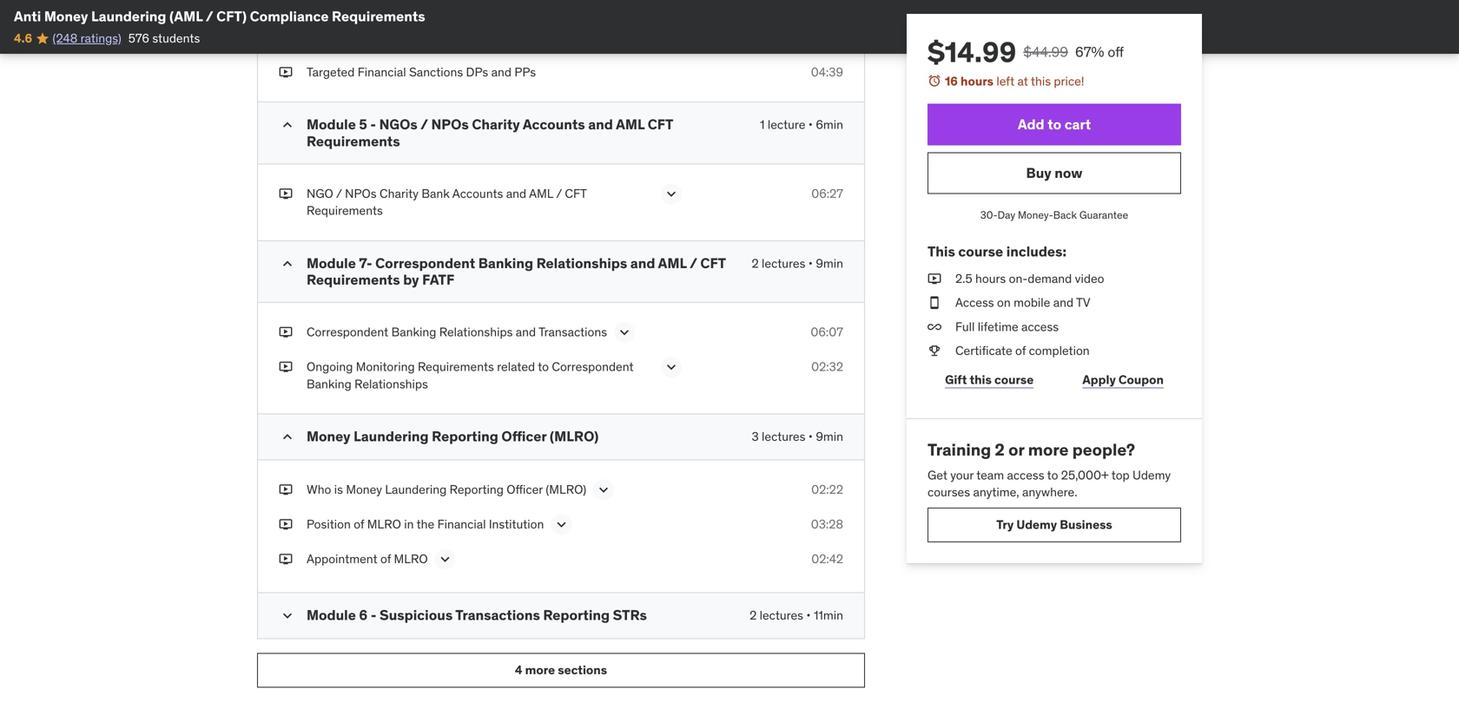 Task type: describe. For each thing, give the bounding box(es) containing it.
lectures for money laundering reporting officer (mlro)
[[762, 429, 806, 445]]

mlro for position
[[367, 517, 401, 533]]

6
[[359, 607, 368, 625]]

get
[[928, 468, 948, 483]]

and inside module 7- correspondent banking relationships and aml / cft requirements by fatf
[[631, 254, 655, 272]]

more inside button
[[525, 663, 555, 679]]

(aml
[[169, 7, 203, 25]]

people?
[[1073, 440, 1136, 460]]

(248
[[53, 30, 78, 46]]

02:32
[[812, 359, 844, 375]]

who
[[307, 482, 331, 498]]

transactions for and
[[539, 325, 607, 340]]

xsmall image left position
[[279, 516, 293, 533]]

4-
[[359, 0, 373, 12]]

transactions for suspicious
[[456, 607, 540, 625]]

monitoring
[[356, 359, 415, 375]]

banking inside ongoing monitoring requirements related to correspondent banking relationships
[[307, 376, 352, 392]]

financial inside module 4- targeted financial sanctions-designated persons and proscribed persons
[[438, 0, 498, 12]]

gift
[[945, 372, 967, 388]]

buy now
[[1027, 164, 1083, 182]]

• for money laundering reporting officer (mlro)
[[809, 429, 813, 445]]

of for certificate
[[1016, 343, 1026, 359]]

4.6
[[14, 30, 32, 46]]

module 7- correspondent banking relationships and aml / cft requirements by fatf
[[307, 254, 726, 289]]

5
[[359, 116, 367, 134]]

price!
[[1054, 73, 1085, 89]]

67%
[[1076, 43, 1105, 61]]

training
[[928, 440, 992, 460]]

cft inside module 5 - ngos / npos charity accounts and aml cft requirements
[[648, 116, 673, 134]]

day
[[998, 209, 1016, 222]]

courses
[[928, 485, 971, 500]]

02:42
[[812, 552, 844, 567]]

xsmall image down small image
[[279, 324, 293, 341]]

correspondent banking relationships and transactions
[[307, 325, 607, 340]]

module 6 - suspicious transactions reporting strs
[[307, 607, 647, 625]]

2 vertical spatial reporting
[[543, 607, 610, 625]]

cft)
[[216, 7, 247, 25]]

students
[[152, 30, 200, 46]]

small image for module 6 - suspicious transactions reporting strs
[[279, 608, 296, 625]]

correspondent inside ongoing monitoring requirements related to correspondent banking relationships
[[552, 359, 634, 375]]

access
[[956, 295, 995, 311]]

2 inside training 2 or more people? get your team access to 25,000+ top udemy courses anytime, anywhere.
[[995, 440, 1005, 460]]

3
[[752, 429, 759, 445]]

at
[[1018, 73, 1029, 89]]

or
[[1009, 440, 1025, 460]]

sanctions-
[[501, 0, 573, 12]]

on-
[[1009, 271, 1028, 287]]

off
[[1108, 43, 1124, 61]]

1 vertical spatial udemy
[[1017, 517, 1057, 533]]

1 vertical spatial officer
[[507, 482, 543, 498]]

anti
[[14, 7, 41, 25]]

anti money laundering (aml / cft) compliance requirements
[[14, 7, 425, 25]]

ngo
[[307, 186, 334, 202]]

1
[[760, 117, 765, 133]]

1 vertical spatial correspondent
[[307, 325, 389, 340]]

ongoing monitoring requirements related to correspondent banking relationships
[[307, 359, 634, 392]]

1 lecture • 6min
[[760, 117, 844, 133]]

1 horizontal spatial relationships
[[439, 325, 513, 340]]

small image for money laundering reporting officer (mlro)
[[279, 429, 296, 446]]

the
[[417, 517, 435, 533]]

to inside ongoing monitoring requirements related to correspondent banking relationships
[[538, 359, 549, 375]]

2 lectures • 9min
[[752, 256, 844, 271]]

video
[[1075, 271, 1105, 287]]

sanctions
[[409, 64, 463, 80]]

small image
[[279, 255, 296, 273]]

1 vertical spatial targeted
[[307, 64, 355, 80]]

0 vertical spatial access
[[1022, 319, 1059, 335]]

ngo / npos charity bank accounts and aml / cft requirements
[[307, 186, 587, 219]]

add to cart
[[1018, 116, 1091, 133]]

udemy inside training 2 or more people? get your team access to 25,000+ top udemy courses anytime, anywhere.
[[1133, 468, 1171, 483]]

2 vertical spatial laundering
[[385, 482, 447, 498]]

3 lectures • 9min
[[752, 429, 844, 445]]

left
[[997, 73, 1015, 89]]

1 vertical spatial money
[[307, 428, 351, 446]]

02:22
[[812, 482, 844, 498]]

mobile
[[1014, 295, 1051, 311]]

institution
[[489, 517, 544, 533]]

- for 6
[[371, 607, 377, 625]]

relationships inside ongoing monitoring requirements related to correspondent banking relationships
[[355, 376, 428, 392]]

module for module 4- targeted financial sanctions-designated persons and proscribed persons
[[307, 0, 356, 12]]

who is money laundering reporting officer (mlro)
[[307, 482, 587, 498]]

lifetime
[[978, 319, 1019, 335]]

npos inside ngo / npos charity bank accounts and aml / cft requirements
[[345, 186, 377, 202]]

1 vertical spatial banking
[[391, 325, 436, 340]]

buy now button
[[928, 153, 1182, 194]]

1 vertical spatial financial
[[358, 64, 406, 80]]

0 vertical spatial course
[[959, 243, 1004, 261]]

xsmall image left 'certificate'
[[928, 343, 942, 360]]

• for module 7- correspondent banking relationships and aml / cft requirements by fatf
[[809, 256, 813, 271]]

requirements inside module 7- correspondent banking relationships and aml / cft requirements by fatf
[[307, 271, 400, 289]]

1 small image from the top
[[279, 0, 296, 12]]

completion
[[1029, 343, 1090, 359]]

0 vertical spatial (mlro)
[[550, 428, 599, 446]]

gift this course
[[945, 372, 1034, 388]]

1 vertical spatial laundering
[[354, 428, 429, 446]]

related
[[497, 359, 535, 375]]

06:07
[[811, 325, 844, 340]]

this
[[928, 243, 956, 261]]

xsmall image left who
[[279, 482, 293, 499]]

2 vertical spatial money
[[346, 482, 382, 498]]

4 more sections
[[515, 663, 607, 679]]

on
[[997, 295, 1011, 311]]

xsmall image left ngo
[[279, 186, 293, 203]]

fatf
[[422, 271, 455, 289]]

pps
[[515, 64, 536, 80]]

xsmall image left appointment
[[279, 551, 293, 568]]

money-
[[1018, 209, 1054, 222]]

this course includes:
[[928, 243, 1067, 261]]

demand
[[1028, 271, 1072, 287]]

of for appointment
[[381, 552, 391, 567]]

cart
[[1065, 116, 1091, 133]]

is
[[334, 482, 343, 498]]

lectures for module 6 - suspicious transactions reporting strs
[[760, 608, 804, 624]]

now
[[1055, 164, 1083, 182]]

2 lectures • 11min
[[750, 608, 844, 624]]

0 vertical spatial laundering
[[91, 7, 166, 25]]

try udemy business
[[997, 517, 1113, 533]]

module 4- targeted financial sanctions-designated persons and proscribed persons button
[[307, 0, 844, 29]]

try
[[997, 517, 1014, 533]]

charity inside module 5 - ngos / npos charity accounts and aml cft requirements
[[472, 116, 520, 134]]

full lifetime access
[[956, 319, 1059, 335]]

ratings)
[[81, 30, 121, 46]]

06:27
[[812, 186, 844, 202]]

banking inside module 7- correspondent banking relationships and aml / cft requirements by fatf
[[479, 254, 534, 272]]

appointment
[[307, 552, 378, 567]]

and inside module 5 - ngos / npos charity accounts and aml cft requirements
[[588, 116, 613, 134]]

0 vertical spatial officer
[[502, 428, 547, 446]]

$14.99 $44.99 67% off
[[928, 35, 1124, 70]]

$14.99
[[928, 35, 1017, 70]]

1 vertical spatial reporting
[[450, 482, 504, 498]]



Task type: locate. For each thing, give the bounding box(es) containing it.
transactions down module 7- correspondent banking relationships and aml / cft requirements by fatf
[[539, 325, 607, 340]]

2 vertical spatial to
[[1048, 468, 1059, 483]]

0 horizontal spatial npos
[[345, 186, 377, 202]]

reporting up who is money laundering reporting officer (mlro)
[[432, 428, 499, 446]]

money laundering reporting officer (mlro)
[[307, 428, 599, 446]]

1 horizontal spatial cft
[[648, 116, 673, 134]]

2 for module 7- correspondent banking relationships and aml / cft requirements by fatf
[[752, 256, 759, 271]]

xsmall image left ongoing
[[279, 359, 293, 376]]

xsmall image left access
[[928, 295, 942, 312]]

1 vertical spatial relationships
[[439, 325, 513, 340]]

1 vertical spatial npos
[[345, 186, 377, 202]]

0 vertical spatial udemy
[[1133, 468, 1171, 483]]

0 horizontal spatial relationships
[[355, 376, 428, 392]]

2 vertical spatial relationships
[[355, 376, 428, 392]]

aml inside module 5 - ngos / npos charity accounts and aml cft requirements
[[616, 116, 645, 134]]

3 module from the top
[[307, 254, 356, 272]]

2 horizontal spatial of
[[1016, 343, 1026, 359]]

module inside module 4- targeted financial sanctions-designated persons and proscribed persons
[[307, 0, 356, 12]]

0 horizontal spatial targeted
[[307, 64, 355, 80]]

• for module 5 - ngos / npos charity accounts and aml cft requirements
[[809, 117, 813, 133]]

apply coupon
[[1083, 372, 1164, 388]]

2 vertical spatial aml
[[658, 254, 687, 272]]

tv
[[1077, 295, 1091, 311]]

financial
[[438, 0, 498, 12], [358, 64, 406, 80], [438, 517, 486, 533]]

1 vertical spatial hours
[[976, 271, 1006, 287]]

relationships
[[537, 254, 628, 272], [439, 325, 513, 340], [355, 376, 428, 392]]

1 - from the top
[[370, 116, 376, 134]]

requirements down ngo
[[307, 203, 383, 219]]

charity left bank
[[380, 186, 419, 202]]

2 vertical spatial 2
[[750, 608, 757, 624]]

0 horizontal spatial this
[[970, 372, 992, 388]]

show lecture description image for ongoing monitoring requirements related to correspondent banking relationships
[[663, 359, 680, 376]]

by
[[403, 271, 419, 289]]

1 9min from the top
[[816, 256, 844, 271]]

cft inside module 7- correspondent banking relationships and aml / cft requirements by fatf
[[701, 254, 726, 272]]

7-
[[359, 254, 372, 272]]

position of mlro in the financial institution
[[307, 517, 544, 533]]

correspondent right 7-
[[375, 254, 475, 272]]

certificate
[[956, 343, 1013, 359]]

access
[[1022, 319, 1059, 335], [1007, 468, 1045, 483]]

suspicious
[[380, 607, 453, 625]]

to left cart
[[1048, 116, 1062, 133]]

requirements inside module 5 - ngos / npos charity accounts and aml cft requirements
[[307, 132, 400, 150]]

1 vertical spatial transactions
[[456, 607, 540, 625]]

show lecture description image
[[663, 186, 680, 203], [663, 359, 680, 376], [595, 482, 613, 499], [553, 516, 570, 534]]

module left 7-
[[307, 254, 356, 272]]

2 small image from the top
[[279, 117, 296, 134]]

0 vertical spatial relationships
[[537, 254, 628, 272]]

0 vertical spatial reporting
[[432, 428, 499, 446]]

persons right 4-
[[383, 11, 436, 29]]

2 horizontal spatial relationships
[[537, 254, 628, 272]]

targeted right 4-
[[376, 0, 435, 12]]

4 small image from the top
[[279, 608, 296, 625]]

• up 06:07
[[809, 256, 813, 271]]

hours right the 2.5
[[976, 271, 1006, 287]]

xsmall image down this
[[928, 271, 942, 288]]

of for position
[[354, 517, 364, 533]]

mlro
[[367, 517, 401, 533], [394, 552, 428, 567]]

0 vertical spatial money
[[44, 7, 88, 25]]

0 horizontal spatial aml
[[529, 186, 554, 202]]

hours for 2.5
[[976, 271, 1006, 287]]

0 vertical spatial cft
[[648, 116, 673, 134]]

0 horizontal spatial persons
[[383, 11, 436, 29]]

0 vertical spatial hours
[[961, 73, 994, 89]]

npos right ngo
[[345, 186, 377, 202]]

2 horizontal spatial aml
[[658, 254, 687, 272]]

money up who
[[307, 428, 351, 446]]

$44.99
[[1024, 43, 1069, 61]]

laundering up in
[[385, 482, 447, 498]]

2
[[752, 256, 759, 271], [995, 440, 1005, 460], [750, 608, 757, 624]]

1 vertical spatial charity
[[380, 186, 419, 202]]

accounts inside module 5 - ngos / npos charity accounts and aml cft requirements
[[523, 116, 585, 134]]

reporting up institution
[[450, 482, 504, 498]]

to inside button
[[1048, 116, 1062, 133]]

includes:
[[1007, 243, 1067, 261]]

0 vertical spatial mlro
[[367, 517, 401, 533]]

0 horizontal spatial charity
[[380, 186, 419, 202]]

2 9min from the top
[[816, 429, 844, 445]]

lecture
[[768, 117, 806, 133]]

requirements up ngo
[[307, 132, 400, 150]]

4
[[515, 663, 523, 679]]

guarantee
[[1080, 209, 1129, 222]]

- for 5
[[370, 116, 376, 134]]

• left 6min on the top right
[[809, 117, 813, 133]]

persons right the designated
[[653, 0, 706, 12]]

0 horizontal spatial accounts
[[452, 186, 503, 202]]

requirements up targeted financial sanctions dps and pps
[[332, 7, 425, 25]]

banking right fatf
[[479, 254, 534, 272]]

targeted financial sanctions dps and pps
[[307, 64, 536, 80]]

and
[[709, 0, 734, 12], [491, 64, 512, 80], [588, 116, 613, 134], [506, 186, 527, 202], [631, 254, 655, 272], [1054, 295, 1074, 311], [516, 325, 536, 340]]

0 vertical spatial this
[[1031, 73, 1051, 89]]

full
[[956, 319, 975, 335]]

charity down dps at left
[[472, 116, 520, 134]]

relationships inside module 7- correspondent banking relationships and aml / cft requirements by fatf
[[537, 254, 628, 272]]

hours for 16
[[961, 73, 994, 89]]

- right the 6
[[371, 607, 377, 625]]

0 vertical spatial aml
[[616, 116, 645, 134]]

targeted
[[376, 0, 435, 12], [307, 64, 355, 80]]

module inside module 7- correspondent banking relationships and aml / cft requirements by fatf
[[307, 254, 356, 272]]

more inside training 2 or more people? get your team access to 25,000+ top udemy courses anytime, anywhere.
[[1028, 440, 1069, 460]]

1 vertical spatial -
[[371, 607, 377, 625]]

0 vertical spatial to
[[1048, 116, 1062, 133]]

1 vertical spatial more
[[525, 663, 555, 679]]

access inside training 2 or more people? get your team access to 25,000+ top udemy courses anytime, anywhere.
[[1007, 468, 1045, 483]]

1 vertical spatial this
[[970, 372, 992, 388]]

of right position
[[354, 517, 364, 533]]

1 vertical spatial lectures
[[762, 429, 806, 445]]

xsmall image down compliance
[[279, 64, 293, 81]]

2 horizontal spatial banking
[[479, 254, 534, 272]]

officer up institution
[[507, 482, 543, 498]]

udemy
[[1133, 468, 1171, 483], [1017, 517, 1057, 533]]

6min
[[816, 117, 844, 133]]

laundering up 576 on the top of the page
[[91, 7, 166, 25]]

1 vertical spatial to
[[538, 359, 549, 375]]

1 horizontal spatial banking
[[391, 325, 436, 340]]

1 vertical spatial of
[[354, 517, 364, 533]]

1 horizontal spatial of
[[381, 552, 391, 567]]

anytime,
[[974, 485, 1020, 500]]

requirements inside ngo / npos charity bank accounts and aml / cft requirements
[[307, 203, 383, 219]]

1 vertical spatial access
[[1007, 468, 1045, 483]]

transactions up 4
[[456, 607, 540, 625]]

access down the mobile at top right
[[1022, 319, 1059, 335]]

module left 4-
[[307, 0, 356, 12]]

0 vertical spatial banking
[[479, 254, 534, 272]]

1 vertical spatial 2
[[995, 440, 1005, 460]]

aml inside module 7- correspondent banking relationships and aml / cft requirements by fatf
[[658, 254, 687, 272]]

- right 5
[[370, 116, 376, 134]]

npos inside module 5 - ngos / npos charity accounts and aml cft requirements
[[431, 116, 469, 134]]

0 horizontal spatial more
[[525, 663, 555, 679]]

lectures for module 7- correspondent banking relationships and aml / cft requirements by fatf
[[762, 256, 806, 271]]

reporting left strs
[[543, 607, 610, 625]]

module for module 5 - ngos / npos charity accounts and aml cft requirements
[[307, 116, 356, 134]]

udemy right top
[[1133, 468, 1171, 483]]

0 vertical spatial show lecture description image
[[616, 324, 633, 342]]

1 horizontal spatial this
[[1031, 73, 1051, 89]]

npos right ngos
[[431, 116, 469, 134]]

2 vertical spatial financial
[[438, 517, 486, 533]]

add to cart button
[[928, 104, 1182, 146]]

0 vertical spatial targeted
[[376, 0, 435, 12]]

1 vertical spatial show lecture description image
[[437, 551, 454, 569]]

show lecture description image for appointment of mlro
[[437, 551, 454, 569]]

persons
[[653, 0, 706, 12], [383, 11, 436, 29]]

requirements down the correspondent banking relationships and transactions at top left
[[418, 359, 494, 375]]

• left 11min
[[807, 608, 811, 624]]

0 vertical spatial transactions
[[539, 325, 607, 340]]

576
[[128, 30, 149, 46]]

1 horizontal spatial udemy
[[1133, 468, 1171, 483]]

2 horizontal spatial cft
[[701, 254, 726, 272]]

module left 5
[[307, 116, 356, 134]]

2 vertical spatial cft
[[701, 254, 726, 272]]

this right gift
[[970, 372, 992, 388]]

and inside module 4- targeted financial sanctions-designated persons and proscribed persons
[[709, 0, 734, 12]]

30-day money-back guarantee
[[981, 209, 1129, 222]]

1 vertical spatial mlro
[[394, 552, 428, 567]]

targeted inside module 4- targeted financial sanctions-designated persons and proscribed persons
[[376, 0, 435, 12]]

0 vertical spatial lectures
[[762, 256, 806, 271]]

9min up '02:22'
[[816, 429, 844, 445]]

money
[[44, 7, 88, 25], [307, 428, 351, 446], [346, 482, 382, 498]]

training 2 or more people? get your team access to 25,000+ top udemy courses anytime, anywhere.
[[928, 440, 1171, 500]]

reporting
[[432, 428, 499, 446], [450, 482, 504, 498], [543, 607, 610, 625]]

1 horizontal spatial aml
[[616, 116, 645, 134]]

position
[[307, 517, 351, 533]]

strs
[[613, 607, 647, 625]]

2 - from the top
[[371, 607, 377, 625]]

1 vertical spatial (mlro)
[[546, 482, 587, 498]]

1 horizontal spatial charity
[[472, 116, 520, 134]]

your
[[951, 468, 974, 483]]

buy
[[1027, 164, 1052, 182]]

show lecture description image for correspondent banking relationships and transactions
[[616, 324, 633, 342]]

anywhere.
[[1023, 485, 1078, 500]]

business
[[1060, 517, 1113, 533]]

0 vertical spatial correspondent
[[375, 254, 475, 272]]

to inside training 2 or more people? get your team access to 25,000+ top udemy courses anytime, anywhere.
[[1048, 468, 1059, 483]]

of
[[1016, 343, 1026, 359], [354, 517, 364, 533], [381, 552, 391, 567]]

access down or
[[1007, 468, 1045, 483]]

correspondent
[[375, 254, 475, 272], [307, 325, 389, 340], [552, 359, 634, 375]]

1 horizontal spatial more
[[1028, 440, 1069, 460]]

of down full lifetime access
[[1016, 343, 1026, 359]]

financial left sanctions
[[358, 64, 406, 80]]

of right appointment
[[381, 552, 391, 567]]

show lecture description image for ngo / npos charity bank accounts and aml / cft requirements
[[663, 186, 680, 203]]

accounts down pps
[[523, 116, 585, 134]]

1 horizontal spatial persons
[[653, 0, 706, 12]]

to right related
[[538, 359, 549, 375]]

laundering down monitoring
[[354, 428, 429, 446]]

this right at
[[1031, 73, 1051, 89]]

correspondent right related
[[552, 359, 634, 375]]

targeted down proscribed
[[307, 64, 355, 80]]

11min
[[814, 608, 844, 624]]

mlro down in
[[394, 552, 428, 567]]

course down certificate of completion
[[995, 372, 1034, 388]]

1 vertical spatial cft
[[565, 186, 587, 202]]

0 horizontal spatial udemy
[[1017, 517, 1057, 533]]

0 horizontal spatial cft
[[565, 186, 587, 202]]

requirements left by
[[307, 271, 400, 289]]

course up the 2.5
[[959, 243, 1004, 261]]

money right is
[[346, 482, 382, 498]]

team
[[977, 468, 1004, 483]]

show lecture description image for who is money laundering reporting officer (mlro)
[[595, 482, 613, 499]]

officer
[[502, 428, 547, 446], [507, 482, 543, 498]]

banking down ongoing
[[307, 376, 352, 392]]

accounts right bank
[[452, 186, 503, 202]]

2.5
[[956, 271, 973, 287]]

small image for module 5 - ngos / npos charity accounts and aml cft requirements
[[279, 117, 296, 134]]

9min up 06:07
[[816, 256, 844, 271]]

16 hours left at this price!
[[945, 73, 1085, 89]]

compliance
[[250, 7, 329, 25]]

back
[[1054, 209, 1077, 222]]

0 vertical spatial npos
[[431, 116, 469, 134]]

module for module 7- correspondent banking relationships and aml / cft requirements by fatf
[[307, 254, 356, 272]]

1 horizontal spatial show lecture description image
[[616, 324, 633, 342]]

9min for money laundering reporting officer (mlro)
[[816, 429, 844, 445]]

4 module from the top
[[307, 607, 356, 625]]

certificate of completion
[[956, 343, 1090, 359]]

accounts inside ngo / npos charity bank accounts and aml / cft requirements
[[452, 186, 503, 202]]

financial right the the
[[438, 517, 486, 533]]

• for module 6 - suspicious transactions reporting strs
[[807, 608, 811, 624]]

ngos
[[379, 116, 418, 134]]

04:39
[[811, 64, 844, 80]]

module inside module 5 - ngos / npos charity accounts and aml cft requirements
[[307, 116, 356, 134]]

0 vertical spatial more
[[1028, 440, 1069, 460]]

0 vertical spatial financial
[[438, 0, 498, 12]]

mlro left in
[[367, 517, 401, 533]]

aml inside ngo / npos charity bank accounts and aml / cft requirements
[[529, 186, 554, 202]]

2 module from the top
[[307, 116, 356, 134]]

hours right 16
[[961, 73, 994, 89]]

2 for module 6 - suspicious transactions reporting strs
[[750, 608, 757, 624]]

add
[[1018, 116, 1045, 133]]

• right "3" on the bottom of the page
[[809, 429, 813, 445]]

0 vertical spatial charity
[[472, 116, 520, 134]]

mlro for appointment
[[394, 552, 428, 567]]

course
[[959, 243, 1004, 261], [995, 372, 1034, 388]]

dps
[[466, 64, 488, 80]]

small image
[[279, 0, 296, 12], [279, 117, 296, 134], [279, 429, 296, 446], [279, 608, 296, 625]]

apply
[[1083, 372, 1116, 388]]

correspondent up ongoing
[[307, 325, 389, 340]]

/ inside module 7- correspondent banking relationships and aml / cft requirements by fatf
[[690, 254, 698, 272]]

2 vertical spatial correspondent
[[552, 359, 634, 375]]

1 module from the top
[[307, 0, 356, 12]]

charity
[[472, 116, 520, 134], [380, 186, 419, 202]]

0 vertical spatial 9min
[[816, 256, 844, 271]]

30-
[[981, 209, 998, 222]]

1 horizontal spatial targeted
[[376, 0, 435, 12]]

- inside module 5 - ngos / npos charity accounts and aml cft requirements
[[370, 116, 376, 134]]

to up anywhere. at the bottom
[[1048, 468, 1059, 483]]

xsmall image left full
[[928, 319, 942, 336]]

/ inside module 5 - ngos / npos charity accounts and aml cft requirements
[[421, 116, 428, 134]]

9min for module 7- correspondent banking relationships and aml / cft requirements by fatf
[[816, 256, 844, 271]]

2 vertical spatial of
[[381, 552, 391, 567]]

laundering
[[91, 7, 166, 25], [354, 428, 429, 446], [385, 482, 447, 498]]

module
[[307, 0, 356, 12], [307, 116, 356, 134], [307, 254, 356, 272], [307, 607, 356, 625]]

cft inside ngo / npos charity bank accounts and aml / cft requirements
[[565, 186, 587, 202]]

show lecture description image for position of mlro in the financial institution
[[553, 516, 570, 534]]

access on mobile and tv
[[956, 295, 1091, 311]]

module for module 6 - suspicious transactions reporting strs
[[307, 607, 356, 625]]

module 4- targeted financial sanctions-designated persons and proscribed persons
[[307, 0, 734, 29]]

show lecture description image
[[616, 324, 633, 342], [437, 551, 454, 569]]

0 vertical spatial of
[[1016, 343, 1026, 359]]

banking
[[479, 254, 534, 272], [391, 325, 436, 340], [307, 376, 352, 392]]

1 horizontal spatial accounts
[[523, 116, 585, 134]]

xsmall image
[[928, 295, 942, 312], [928, 319, 942, 336], [279, 359, 293, 376], [279, 482, 293, 499]]

charity inside ngo / npos charity bank accounts and aml / cft requirements
[[380, 186, 419, 202]]

proscribed
[[307, 11, 380, 29]]

cft
[[648, 116, 673, 134], [565, 186, 587, 202], [701, 254, 726, 272]]

requirements inside ongoing monitoring requirements related to correspondent banking relationships
[[418, 359, 494, 375]]

banking up monitoring
[[391, 325, 436, 340]]

0 horizontal spatial of
[[354, 517, 364, 533]]

officer down related
[[502, 428, 547, 446]]

3 small image from the top
[[279, 429, 296, 446]]

course inside gift this course link
[[995, 372, 1034, 388]]

sections
[[558, 663, 607, 679]]

correspondent inside module 7- correspondent banking relationships and aml / cft requirements by fatf
[[375, 254, 475, 272]]

more right or
[[1028, 440, 1069, 460]]

try udemy business link
[[928, 508, 1182, 543]]

and inside ngo / npos charity bank accounts and aml / cft requirements
[[506, 186, 527, 202]]

03:28
[[811, 517, 844, 533]]

financial up dps at left
[[438, 0, 498, 12]]

money up (248
[[44, 7, 88, 25]]

more right 4
[[525, 663, 555, 679]]

xsmall image
[[279, 64, 293, 81], [279, 186, 293, 203], [928, 271, 942, 288], [279, 324, 293, 341], [928, 343, 942, 360], [279, 516, 293, 533], [279, 551, 293, 568]]

0 vertical spatial -
[[370, 116, 376, 134]]

transactions
[[539, 325, 607, 340], [456, 607, 540, 625]]

udemy right the try
[[1017, 517, 1057, 533]]

npos
[[431, 116, 469, 134], [345, 186, 377, 202]]

coupon
[[1119, 372, 1164, 388]]

576 students
[[128, 30, 200, 46]]

alarm image
[[928, 74, 942, 88]]

1 vertical spatial course
[[995, 372, 1034, 388]]

0 vertical spatial 2
[[752, 256, 759, 271]]

module left the 6
[[307, 607, 356, 625]]

1 vertical spatial aml
[[529, 186, 554, 202]]

0 horizontal spatial banking
[[307, 376, 352, 392]]

2 vertical spatial banking
[[307, 376, 352, 392]]

1 vertical spatial 9min
[[816, 429, 844, 445]]

bank
[[422, 186, 450, 202]]

requirements
[[332, 7, 425, 25], [307, 132, 400, 150], [307, 203, 383, 219], [307, 271, 400, 289], [418, 359, 494, 375]]



Task type: vqa. For each thing, say whether or not it's contained in the screenshot.
second total from the right
no



